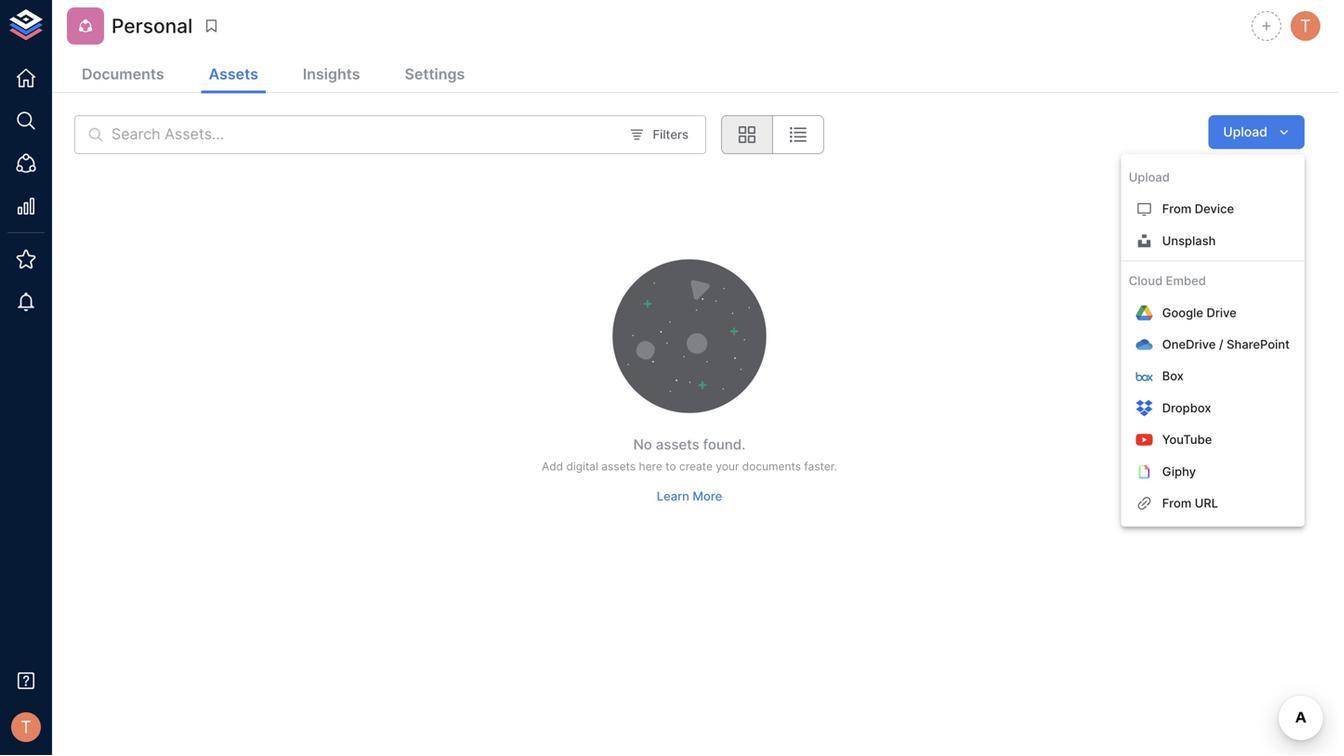 Task type: vqa. For each thing, say whether or not it's contained in the screenshot.
the Assets Link on the top left of the page
yes



Task type: locate. For each thing, give the bounding box(es) containing it.
from for from url
[[1162, 496, 1192, 511]]

group
[[721, 115, 824, 154]]

1 horizontal spatial t
[[1300, 16, 1311, 36]]

upload inside button
[[1223, 124, 1268, 140]]

bookmark image
[[203, 18, 220, 34]]

from left 'url'
[[1162, 496, 1192, 511]]

documents
[[742, 460, 801, 474]]

from up unsplash
[[1162, 202, 1192, 216]]

0 horizontal spatial t
[[21, 717, 31, 738]]

upload button
[[1209, 115, 1305, 149]]

your
[[716, 460, 739, 474]]

1 horizontal spatial assets
[[656, 436, 700, 453]]

2 from from the top
[[1162, 496, 1192, 511]]

assets
[[656, 436, 700, 453], [602, 460, 636, 474]]

onedrive / sharepoint
[[1162, 337, 1290, 352]]

1 horizontal spatial t button
[[1288, 8, 1324, 44]]

assets left here
[[602, 460, 636, 474]]

1 vertical spatial assets
[[602, 460, 636, 474]]

embed
[[1166, 274, 1206, 288]]

upload up from device
[[1129, 170, 1170, 184]]

assets link
[[201, 58, 266, 93]]

found.
[[703, 436, 746, 453]]

0 vertical spatial from
[[1162, 202, 1192, 216]]

onedrive / sharepoint button
[[1122, 329, 1305, 361]]

url
[[1195, 496, 1219, 511]]

0 horizontal spatial upload
[[1129, 170, 1170, 184]]

insights
[[303, 65, 360, 83]]

digital
[[566, 460, 598, 474]]

from inside button
[[1162, 202, 1192, 216]]

1 vertical spatial t button
[[6, 707, 46, 748]]

upload up device
[[1223, 124, 1268, 140]]

1 vertical spatial t
[[21, 717, 31, 738]]

0 vertical spatial upload
[[1223, 124, 1268, 140]]

documents link
[[74, 58, 172, 93]]

assets up to
[[656, 436, 700, 453]]

from url
[[1162, 496, 1219, 511]]

filters
[[653, 127, 689, 142]]

t
[[1300, 16, 1311, 36], [21, 717, 31, 738]]

create
[[679, 460, 713, 474]]

1 horizontal spatial upload
[[1223, 124, 1268, 140]]

from inside button
[[1162, 496, 1192, 511]]

1 vertical spatial from
[[1162, 496, 1192, 511]]

from device
[[1162, 202, 1234, 216]]

google drive button
[[1122, 297, 1305, 329]]

dropbox button
[[1122, 393, 1305, 424]]

learn more button
[[652, 482, 727, 511]]

0 vertical spatial t
[[1300, 16, 1311, 36]]

youtube
[[1162, 433, 1212, 447]]

0 horizontal spatial assets
[[602, 460, 636, 474]]

google
[[1162, 306, 1204, 320]]

from for from device
[[1162, 202, 1192, 216]]

1 from from the top
[[1162, 202, 1192, 216]]

here
[[639, 460, 663, 474]]

from
[[1162, 202, 1192, 216], [1162, 496, 1192, 511]]

insights link
[[295, 58, 368, 93]]

upload
[[1223, 124, 1268, 140], [1129, 170, 1170, 184]]

t button
[[1288, 8, 1324, 44], [6, 707, 46, 748]]

giphy
[[1162, 464, 1196, 479]]



Task type: describe. For each thing, give the bounding box(es) containing it.
faster.
[[804, 460, 837, 474]]

device
[[1195, 202, 1234, 216]]

drive
[[1207, 306, 1237, 320]]

add
[[542, 460, 563, 474]]

Search Assets... text field
[[112, 115, 619, 154]]

cloud embed
[[1129, 274, 1206, 288]]

google drive
[[1162, 306, 1237, 320]]

filters button
[[626, 120, 693, 149]]

from url button
[[1122, 488, 1305, 520]]

/
[[1219, 337, 1224, 352]]

learn
[[657, 489, 690, 504]]

box
[[1162, 369, 1184, 384]]

documents
[[82, 65, 164, 83]]

more
[[693, 489, 722, 504]]

cloud
[[1129, 274, 1163, 288]]

box button
[[1122, 361, 1305, 393]]

0 horizontal spatial t button
[[6, 707, 46, 748]]

giphy button
[[1122, 456, 1305, 488]]

no assets found. add digital assets here to create your documents faster.
[[542, 436, 837, 474]]

to
[[666, 460, 676, 474]]

learn more
[[657, 489, 722, 504]]

personal
[[112, 14, 193, 37]]

onedrive
[[1162, 337, 1216, 352]]

sharepoint
[[1227, 337, 1290, 352]]

unsplash button
[[1122, 225, 1305, 257]]

1 vertical spatial upload
[[1129, 170, 1170, 184]]

0 vertical spatial assets
[[656, 436, 700, 453]]

youtube button
[[1122, 424, 1305, 456]]

assets
[[209, 65, 258, 83]]

no
[[633, 436, 652, 453]]

from device button
[[1122, 194, 1305, 225]]

dropbox
[[1162, 401, 1212, 415]]

0 vertical spatial t button
[[1288, 8, 1324, 44]]

unsplash
[[1162, 234, 1216, 248]]

settings
[[405, 65, 465, 83]]

settings link
[[397, 58, 472, 93]]



